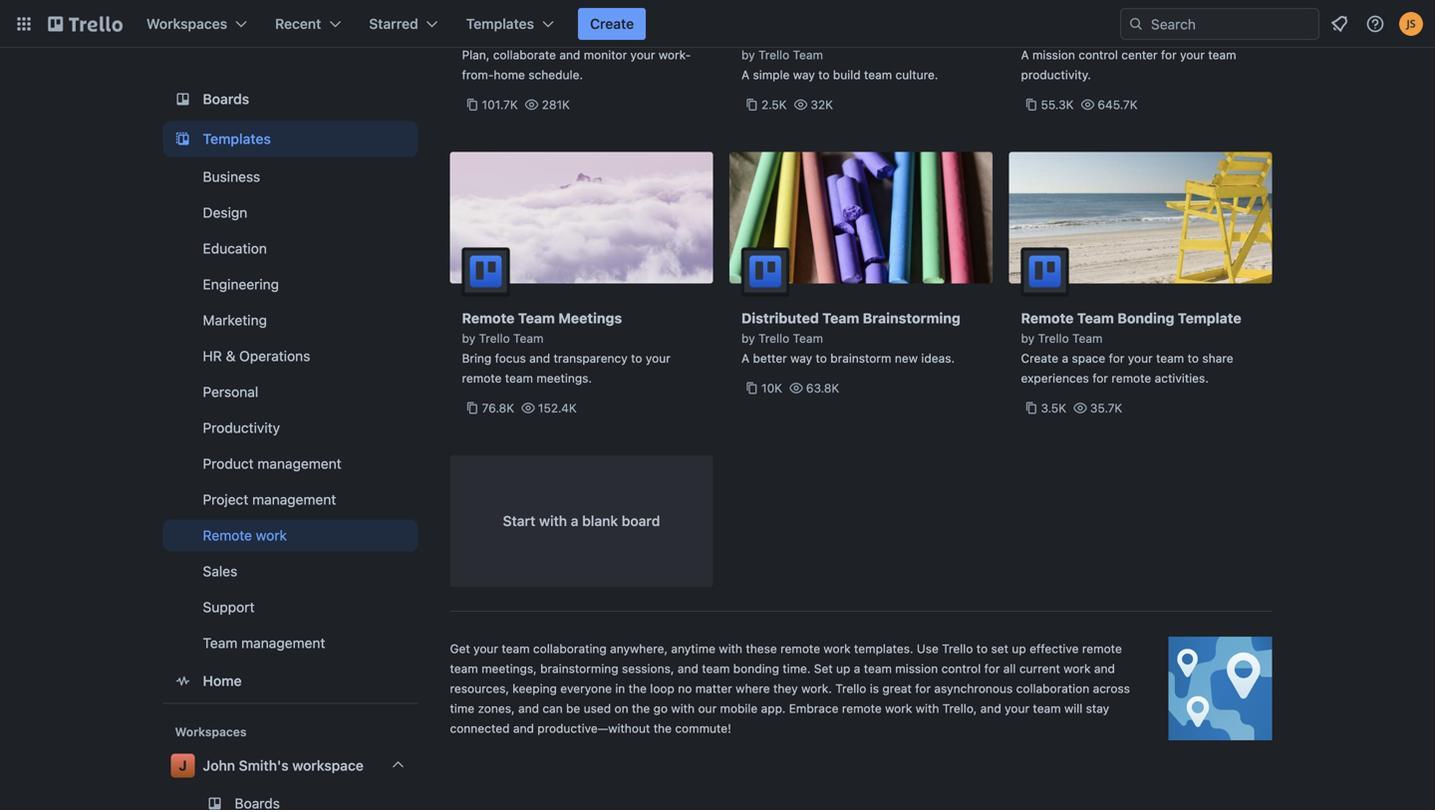 Task type: describe. For each thing, give the bounding box(es) containing it.
templates inside popup button
[[466, 15, 534, 32]]

0 vertical spatial up
[[1012, 642, 1026, 656]]

stay
[[1086, 702, 1109, 716]]

1 vertical spatial workspaces
[[175, 725, 247, 739]]

from-
[[462, 68, 494, 82]]

activities.
[[1155, 371, 1209, 385]]

anywhere,
[[610, 642, 668, 656]]

3.5k
[[1041, 401, 1066, 415]]

plan, collaborate and monitor your work- from-home schedule.
[[462, 48, 691, 82]]

schedule.
[[528, 68, 583, 82]]

mission inside get your team collaborating anywhere, anytime with these remote work templates. use trello to set up effective remote team meetings, brainstorming sessions, and team bonding time. set up a team mission control for all current work and resources, keeping everyone in the loop no matter where they work. trello is great for asynchronous collaboration across time zones, and can be used on the go with our mobile app. embrace remote work with trello, and your team will stay connected and productive—without the commute!
[[895, 662, 938, 676]]

way inside distributed team brainstorming by trello team a better way to brainstorm new ideas.
[[790, 351, 812, 365]]

2 vertical spatial the
[[653, 722, 672, 735]]

your right get
[[473, 642, 498, 656]]

bonding
[[733, 662, 779, 676]]

trello inside 'remote team bonding template by trello team create a space for your team to share experiences for remote activities.'
[[1038, 331, 1069, 345]]

with down no
[[671, 702, 695, 716]]

10k
[[761, 381, 782, 395]]

2.5k
[[761, 98, 787, 112]]

meetings,
[[481, 662, 537, 676]]

keeping
[[513, 682, 557, 696]]

remote for remote team meetings
[[462, 310, 515, 326]]

back to home image
[[48, 8, 123, 40]]

by inside distributed team brainstorming by trello team a better way to brainstorm new ideas.
[[741, 331, 755, 345]]

john smith (johnsmith38824343) image
[[1399, 12, 1423, 36]]

business
[[203, 168, 260, 185]]

a inside distributed team brainstorming by trello team a better way to brainstorm new ideas.
[[741, 351, 750, 365]]

152.4k
[[538, 401, 577, 415]]

your inside 'remote team bonding template by trello team create a space for your team to share experiences for remote activities.'
[[1128, 351, 1153, 365]]

time.
[[783, 662, 811, 676]]

share
[[1202, 351, 1233, 365]]

collaboration
[[1016, 682, 1089, 696]]

work-
[[659, 48, 691, 62]]

smith's
[[239, 757, 289, 774]]

remote up time.
[[780, 642, 820, 656]]

a inside "by trello team a simple way to build team culture."
[[741, 68, 750, 82]]

with inside start with a blank board button
[[539, 513, 567, 529]]

work.
[[801, 682, 832, 696]]

start with a blank board
[[503, 513, 660, 529]]

used
[[584, 702, 611, 716]]

design link
[[163, 197, 418, 229]]

template
[[1178, 310, 1241, 326]]

project management
[[203, 491, 336, 508]]

to inside get your team collaborating anywhere, anytime with these remote work templates. use trello to set up effective remote team meetings, brainstorming sessions, and team bonding time. set up a team mission control for all current work and resources, keeping everyone in the loop no matter where they work. trello is great for asynchronous collaboration across time zones, and can be used on the go with our mobile app. embrace remote work with trello, and your team will stay connected and productive—without the commute!
[[976, 642, 988, 656]]

to inside "by trello team a simple way to build team culture."
[[818, 68, 830, 82]]

all
[[1003, 662, 1016, 676]]

a mission control center for your team productivity.
[[1021, 48, 1236, 82]]

0 vertical spatial the
[[629, 682, 647, 696]]

be
[[566, 702, 580, 716]]

281k
[[542, 98, 570, 112]]

remote up across
[[1082, 642, 1122, 656]]

templates link
[[163, 121, 418, 157]]

engineering link
[[163, 268, 418, 300]]

mobile
[[720, 702, 758, 716]]

ideas.
[[921, 351, 955, 365]]

team down collaboration
[[1033, 702, 1061, 716]]

1 vertical spatial the
[[632, 702, 650, 716]]

new
[[895, 351, 918, 365]]

645.7k
[[1098, 98, 1138, 112]]

a inside button
[[571, 513, 579, 529]]

work up set
[[824, 642, 851, 656]]

brainstorming
[[863, 310, 961, 326]]

product management link
[[163, 448, 418, 480]]

current
[[1019, 662, 1060, 676]]

and down the keeping
[[518, 702, 539, 716]]

everyone
[[560, 682, 612, 696]]

for left all
[[984, 662, 1000, 676]]

by trello team a simple way to build team culture.
[[741, 48, 938, 82]]

trello left is
[[835, 682, 866, 696]]

templates.
[[854, 642, 913, 656]]

team management
[[203, 635, 325, 651]]

sales
[[203, 563, 237, 579]]

open information menu image
[[1365, 14, 1385, 34]]

resources,
[[450, 682, 509, 696]]

remote inside remote team meetings by trello team bring focus and transparency to your remote team meetings.
[[462, 371, 502, 385]]

management for product management
[[257, 455, 341, 472]]

a inside the a mission control center for your team productivity.
[[1021, 48, 1029, 62]]

brainstorming
[[540, 662, 618, 676]]

product management
[[203, 455, 341, 472]]

and inside plan, collaborate and monitor your work- from-home schedule.
[[559, 48, 580, 62]]

remote inside 'remote team bonding template by trello team create a space for your team to share experiences for remote activities.'
[[1112, 371, 1151, 385]]

template board image
[[171, 127, 195, 151]]

35.7k
[[1090, 401, 1122, 415]]

&
[[226, 348, 236, 364]]

0 horizontal spatial templates
[[203, 130, 271, 147]]

0 horizontal spatial remote
[[203, 527, 252, 543]]

productive—without
[[537, 722, 650, 735]]

by inside "by trello team a simple way to build team culture."
[[741, 48, 755, 62]]

board
[[622, 513, 660, 529]]

meetings
[[558, 310, 622, 326]]

76.8k
[[482, 401, 514, 415]]

trello team image for remote team bonding template
[[1021, 248, 1069, 295]]

Search field
[[1144, 9, 1318, 39]]

can
[[542, 702, 563, 716]]

business link
[[163, 161, 418, 193]]

mission inside the a mission control center for your team productivity.
[[1032, 48, 1075, 62]]

remote work
[[203, 527, 287, 543]]

boards
[[203, 90, 249, 107]]

by inside 'remote team bonding template by trello team create a space for your team to share experiences for remote activities.'
[[1021, 331, 1035, 345]]

productivity.
[[1021, 68, 1091, 82]]

home image
[[171, 669, 195, 693]]

work down the effective
[[1064, 662, 1091, 676]]

asynchronous
[[934, 682, 1013, 696]]

plan,
[[462, 48, 490, 62]]

home
[[494, 68, 525, 82]]

brainstorm
[[830, 351, 891, 365]]

templates button
[[454, 8, 566, 40]]

team up is
[[864, 662, 892, 676]]

remote team meetings by trello team bring focus and transparency to your remote team meetings.
[[462, 310, 671, 385]]

meetings.
[[537, 371, 592, 385]]

experiences
[[1021, 371, 1089, 385]]

sessions,
[[622, 662, 674, 676]]

primary element
[[0, 0, 1435, 48]]

remote for remote team bonding template
[[1021, 310, 1074, 326]]

j
[[179, 757, 187, 774]]

way inside "by trello team a simple way to build team culture."
[[793, 68, 815, 82]]

and up across
[[1094, 662, 1115, 676]]

0 notifications image
[[1327, 12, 1351, 36]]

team management link
[[163, 627, 418, 659]]

distributed team brainstorming by trello team a better way to brainstorm new ideas.
[[741, 310, 961, 365]]

management for team management
[[241, 635, 325, 651]]

for down space
[[1092, 371, 1108, 385]]

productivity
[[203, 419, 280, 436]]

no
[[678, 682, 692, 696]]

create button
[[578, 8, 646, 40]]

app.
[[761, 702, 786, 716]]

team inside "by trello team a simple way to build team culture."
[[864, 68, 892, 82]]



Task type: locate. For each thing, give the bounding box(es) containing it.
bring
[[462, 351, 492, 365]]

trello inside distributed team brainstorming by trello team a better way to brainstorm new ideas.
[[758, 331, 789, 345]]

personal
[[203, 383, 258, 400]]

the right on
[[632, 702, 650, 716]]

management down product management 'link'
[[252, 491, 336, 508]]

remote down is
[[842, 702, 882, 716]]

start with a blank board button
[[450, 455, 713, 587]]

trello inside "by trello team a simple way to build team culture."
[[758, 48, 789, 62]]

workspaces up board icon
[[146, 15, 227, 32]]

0 horizontal spatial up
[[836, 662, 850, 676]]

operations
[[239, 348, 310, 364]]

space
[[1072, 351, 1105, 365]]

1 vertical spatial mission
[[895, 662, 938, 676]]

with right start
[[539, 513, 567, 529]]

hr
[[203, 348, 222, 364]]

hr & operations link
[[163, 340, 418, 372]]

mission
[[1032, 48, 1075, 62], [895, 662, 938, 676]]

engineering
[[203, 276, 279, 292]]

0 vertical spatial create
[[590, 15, 634, 32]]

and inside remote team meetings by trello team bring focus and transparency to your remote team meetings.
[[529, 351, 550, 365]]

trello inside remote team meetings by trello team bring focus and transparency to your remote team meetings.
[[479, 331, 510, 345]]

32k
[[811, 98, 833, 112]]

1 vertical spatial management
[[252, 491, 336, 508]]

work down project management
[[256, 527, 287, 543]]

a down templates.
[[854, 662, 860, 676]]

work down great
[[885, 702, 912, 716]]

by up experiences
[[1021, 331, 1035, 345]]

management for project management
[[252, 491, 336, 508]]

with left trello,
[[916, 702, 939, 716]]

where
[[736, 682, 770, 696]]

team
[[1208, 48, 1236, 62], [864, 68, 892, 82], [1156, 351, 1184, 365], [505, 371, 533, 385], [502, 642, 530, 656], [450, 662, 478, 676], [702, 662, 730, 676], [864, 662, 892, 676], [1033, 702, 1061, 716]]

with left these
[[719, 642, 742, 656]]

remote inside remote team meetings by trello team bring focus and transparency to your remote team meetings.
[[462, 310, 515, 326]]

remote
[[462, 371, 502, 385], [1112, 371, 1151, 385], [780, 642, 820, 656], [1082, 642, 1122, 656], [842, 702, 882, 716]]

embrace
[[789, 702, 839, 716]]

0 vertical spatial a
[[1021, 48, 1029, 62]]

control left center
[[1079, 48, 1118, 62]]

trello up experiences
[[1038, 331, 1069, 345]]

team down search field on the right of page
[[1208, 48, 1236, 62]]

design
[[203, 204, 247, 221]]

education
[[203, 240, 267, 256]]

2 vertical spatial management
[[241, 635, 325, 651]]

and up no
[[678, 662, 698, 676]]

2 vertical spatial a
[[741, 351, 750, 365]]

control up asynchronous
[[941, 662, 981, 676]]

get
[[450, 642, 470, 656]]

transparency
[[554, 351, 628, 365]]

to inside 'remote team bonding template by trello team create a space for your team to share experiences for remote activities.'
[[1188, 351, 1199, 365]]

matter
[[695, 682, 732, 696]]

2 horizontal spatial a
[[1062, 351, 1068, 365]]

1 horizontal spatial a
[[854, 662, 860, 676]]

team up activities.
[[1156, 351, 1184, 365]]

1 vertical spatial create
[[1021, 351, 1058, 365]]

productivity link
[[163, 412, 418, 444]]

by up simple
[[741, 48, 755, 62]]

management inside 'link'
[[257, 455, 341, 472]]

1 vertical spatial templates
[[203, 130, 271, 147]]

1 vertical spatial control
[[941, 662, 981, 676]]

boards link
[[163, 81, 418, 117]]

a
[[1062, 351, 1068, 365], [571, 513, 579, 529], [854, 662, 860, 676]]

workspaces
[[146, 15, 227, 32], [175, 725, 247, 739]]

0 vertical spatial workspaces
[[146, 15, 227, 32]]

control
[[1079, 48, 1118, 62], [941, 662, 981, 676]]

a inside 'remote team bonding template by trello team create a space for your team to share experiences for remote activities.'
[[1062, 351, 1068, 365]]

to left set
[[976, 642, 988, 656]]

team inside "by trello team a simple way to build team culture."
[[793, 48, 823, 62]]

will
[[1064, 702, 1083, 716]]

1 horizontal spatial create
[[1021, 351, 1058, 365]]

your down search field on the right of page
[[1180, 48, 1205, 62]]

trello up focus
[[479, 331, 510, 345]]

0 vertical spatial management
[[257, 455, 341, 472]]

by up better
[[741, 331, 755, 345]]

trello team image
[[741, 248, 789, 295]]

personal link
[[163, 376, 418, 408]]

product
[[203, 455, 254, 472]]

1 horizontal spatial remote
[[462, 310, 515, 326]]

management
[[257, 455, 341, 472], [252, 491, 336, 508], [241, 635, 325, 651]]

to right transparency
[[631, 351, 642, 365]]

your down bonding
[[1128, 351, 1153, 365]]

mission up the productivity.
[[1032, 48, 1075, 62]]

0 vertical spatial way
[[793, 68, 815, 82]]

1 horizontal spatial templates
[[466, 15, 534, 32]]

simple
[[753, 68, 790, 82]]

remote
[[462, 310, 515, 326], [1021, 310, 1074, 326], [203, 527, 252, 543]]

for inside the a mission control center for your team productivity.
[[1161, 48, 1177, 62]]

the down go
[[653, 722, 672, 735]]

a left simple
[[741, 68, 750, 82]]

john
[[203, 757, 235, 774]]

templates up business
[[203, 130, 271, 147]]

trello up better
[[758, 331, 789, 345]]

remote up 35.7k
[[1112, 371, 1151, 385]]

support link
[[163, 591, 418, 623]]

workspaces button
[[135, 8, 259, 40]]

mission down use
[[895, 662, 938, 676]]

workspaces up john
[[175, 725, 247, 739]]

commute!
[[675, 722, 731, 735]]

to inside distributed team brainstorming by trello team a better way to brainstorm new ideas.
[[816, 351, 827, 365]]

remote inside 'remote team bonding template by trello team create a space for your team to share experiences for remote activities.'
[[1021, 310, 1074, 326]]

get your team collaborating anywhere, anytime with these remote work templates. use trello to set up effective remote team meetings, brainstorming sessions, and team bonding time. set up a team mission control for all current work and resources, keeping everyone in the loop no matter where they work. trello is great for asynchronous collaboration across time zones, and can be used on the go with our mobile app. embrace remote work with trello, and your team will stay connected and productive—without the commute!
[[450, 642, 1130, 735]]

a up the productivity.
[[1021, 48, 1029, 62]]

project management link
[[163, 484, 418, 516]]

recent
[[275, 15, 321, 32]]

loop
[[650, 682, 675, 696]]

set
[[991, 642, 1009, 656]]

team right build
[[864, 68, 892, 82]]

your inside remote team meetings by trello team bring focus and transparency to your remote team meetings.
[[646, 351, 671, 365]]

project
[[203, 491, 248, 508]]

anytime
[[671, 642, 715, 656]]

team down get
[[450, 662, 478, 676]]

trello up simple
[[758, 48, 789, 62]]

to left build
[[818, 68, 830, 82]]

templates up plan,
[[466, 15, 534, 32]]

and down asynchronous
[[980, 702, 1001, 716]]

for
[[1161, 48, 1177, 62], [1109, 351, 1125, 365], [1092, 371, 1108, 385], [984, 662, 1000, 676], [915, 682, 931, 696]]

bonding
[[1118, 310, 1174, 326]]

0 vertical spatial a
[[1062, 351, 1068, 365]]

use
[[917, 642, 939, 656]]

remote team bonding template by trello team create a space for your team to share experiences for remote activities.
[[1021, 310, 1241, 385]]

remote down bring
[[462, 371, 502, 385]]

create up experiences
[[1021, 351, 1058, 365]]

remote down project
[[203, 527, 252, 543]]

set
[[814, 662, 833, 676]]

way right better
[[790, 351, 812, 365]]

workspace
[[292, 757, 364, 774]]

home link
[[163, 663, 418, 699]]

55.3k
[[1041, 98, 1074, 112]]

collaborating
[[533, 642, 607, 656]]

trello team image
[[462, 248, 510, 295], [1021, 248, 1069, 295]]

0 horizontal spatial mission
[[895, 662, 938, 676]]

team
[[793, 48, 823, 62], [518, 310, 555, 326], [822, 310, 859, 326], [1077, 310, 1114, 326], [513, 331, 544, 345], [793, 331, 823, 345], [1072, 331, 1103, 345], [203, 635, 237, 651]]

on
[[614, 702, 628, 716]]

to up activities.
[[1188, 351, 1199, 365]]

2 trello team image from the left
[[1021, 248, 1069, 295]]

better
[[753, 351, 787, 365]]

zones,
[[478, 702, 515, 716]]

create up the monitor
[[590, 15, 634, 32]]

control inside the a mission control center for your team productivity.
[[1079, 48, 1118, 62]]

hr & operations
[[203, 348, 310, 364]]

a inside get your team collaborating anywhere, anytime with these remote work templates. use trello to set up effective remote team meetings, brainstorming sessions, and team bonding time. set up a team mission control for all current work and resources, keeping everyone in the loop no matter where they work. trello is great for asynchronous collaboration across time zones, and can be used on the go with our mobile app. embrace remote work with trello, and your team will stay connected and productive—without the commute!
[[854, 662, 860, 676]]

for right great
[[915, 682, 931, 696]]

way
[[793, 68, 815, 82], [790, 351, 812, 365]]

0 vertical spatial mission
[[1032, 48, 1075, 62]]

your left work-
[[630, 48, 655, 62]]

board image
[[171, 87, 195, 111]]

workspaces inside popup button
[[146, 15, 227, 32]]

and up schedule.
[[559, 48, 580, 62]]

remote work link
[[163, 520, 418, 551]]

focus
[[495, 351, 526, 365]]

for right space
[[1109, 351, 1125, 365]]

1 horizontal spatial up
[[1012, 642, 1026, 656]]

remote work icon image
[[1144, 637, 1272, 740]]

team down focus
[[505, 371, 533, 385]]

to up 63.8k
[[816, 351, 827, 365]]

2 horizontal spatial remote
[[1021, 310, 1074, 326]]

marketing link
[[163, 304, 418, 336]]

is
[[870, 682, 879, 696]]

0 vertical spatial control
[[1079, 48, 1118, 62]]

to inside remote team meetings by trello team bring focus and transparency to your remote team meetings.
[[631, 351, 642, 365]]

team up matter on the bottom of the page
[[702, 662, 730, 676]]

they
[[773, 682, 798, 696]]

your right transparency
[[646, 351, 671, 365]]

1 trello team image from the left
[[462, 248, 510, 295]]

start
[[503, 513, 535, 529]]

john smith's workspace
[[203, 757, 364, 774]]

connected
[[450, 722, 510, 735]]

create inside 'remote team bonding template by trello team create a space for your team to share experiences for remote activities.'
[[1021, 351, 1058, 365]]

sales link
[[163, 555, 418, 587]]

team inside the a mission control center for your team productivity.
[[1208, 48, 1236, 62]]

by inside remote team meetings by trello team bring focus and transparency to your remote team meetings.
[[462, 331, 476, 345]]

culture.
[[895, 68, 938, 82]]

1 horizontal spatial mission
[[1032, 48, 1075, 62]]

1 vertical spatial up
[[836, 662, 850, 676]]

up
[[1012, 642, 1026, 656], [836, 662, 850, 676]]

a left better
[[741, 351, 750, 365]]

1 vertical spatial a
[[741, 68, 750, 82]]

and right focus
[[529, 351, 550, 365]]

create inside 'button'
[[590, 15, 634, 32]]

0 vertical spatial templates
[[466, 15, 534, 32]]

team up "meetings,"
[[502, 642, 530, 656]]

management down productivity link
[[257, 455, 341, 472]]

0 horizontal spatial create
[[590, 15, 634, 32]]

and
[[559, 48, 580, 62], [529, 351, 550, 365], [678, 662, 698, 676], [1094, 662, 1115, 676], [518, 702, 539, 716], [980, 702, 1001, 716], [513, 722, 534, 735]]

remote up bring
[[462, 310, 515, 326]]

control inside get your team collaborating anywhere, anytime with these remote work templates. use trello to set up effective remote team meetings, brainstorming sessions, and team bonding time. set up a team mission control for all current work and resources, keeping everyone in the loop no matter where they work. trello is great for asynchronous collaboration across time zones, and can be used on the go with our mobile app. embrace remote work with trello, and your team will stay connected and productive—without the commute!
[[941, 662, 981, 676]]

for right center
[[1161, 48, 1177, 62]]

in
[[615, 682, 625, 696]]

remote up space
[[1021, 310, 1074, 326]]

create
[[590, 15, 634, 32], [1021, 351, 1058, 365]]

a up experiences
[[1062, 351, 1068, 365]]

0 horizontal spatial a
[[571, 513, 579, 529]]

templates
[[466, 15, 534, 32], [203, 130, 271, 147]]

search image
[[1128, 16, 1144, 32]]

your inside plan, collaborate and monitor your work- from-home schedule.
[[630, 48, 655, 62]]

your inside the a mission control center for your team productivity.
[[1180, 48, 1205, 62]]

management down support link
[[241, 635, 325, 651]]

the right in
[[629, 682, 647, 696]]

1 vertical spatial a
[[571, 513, 579, 529]]

2 vertical spatial a
[[854, 662, 860, 676]]

with
[[539, 513, 567, 529], [719, 642, 742, 656], [671, 702, 695, 716], [916, 702, 939, 716]]

a left blank
[[571, 513, 579, 529]]

team inside 'remote team bonding template by trello team create a space for your team to share experiences for remote activities.'
[[1156, 351, 1184, 365]]

build
[[833, 68, 861, 82]]

1 vertical spatial way
[[790, 351, 812, 365]]

1 horizontal spatial control
[[1079, 48, 1118, 62]]

team inside remote team meetings by trello team bring focus and transparency to your remote team meetings.
[[505, 371, 533, 385]]

0 horizontal spatial trello team image
[[462, 248, 510, 295]]

by up bring
[[462, 331, 476, 345]]

your down all
[[1005, 702, 1030, 716]]

and down zones,
[[513, 722, 534, 735]]

way right simple
[[793, 68, 815, 82]]

trello right use
[[942, 642, 973, 656]]

0 horizontal spatial control
[[941, 662, 981, 676]]

trello team image for remote team meetings
[[462, 248, 510, 295]]

1 horizontal spatial trello team image
[[1021, 248, 1069, 295]]



Task type: vqa. For each thing, say whether or not it's contained in the screenshot.
J
yes



